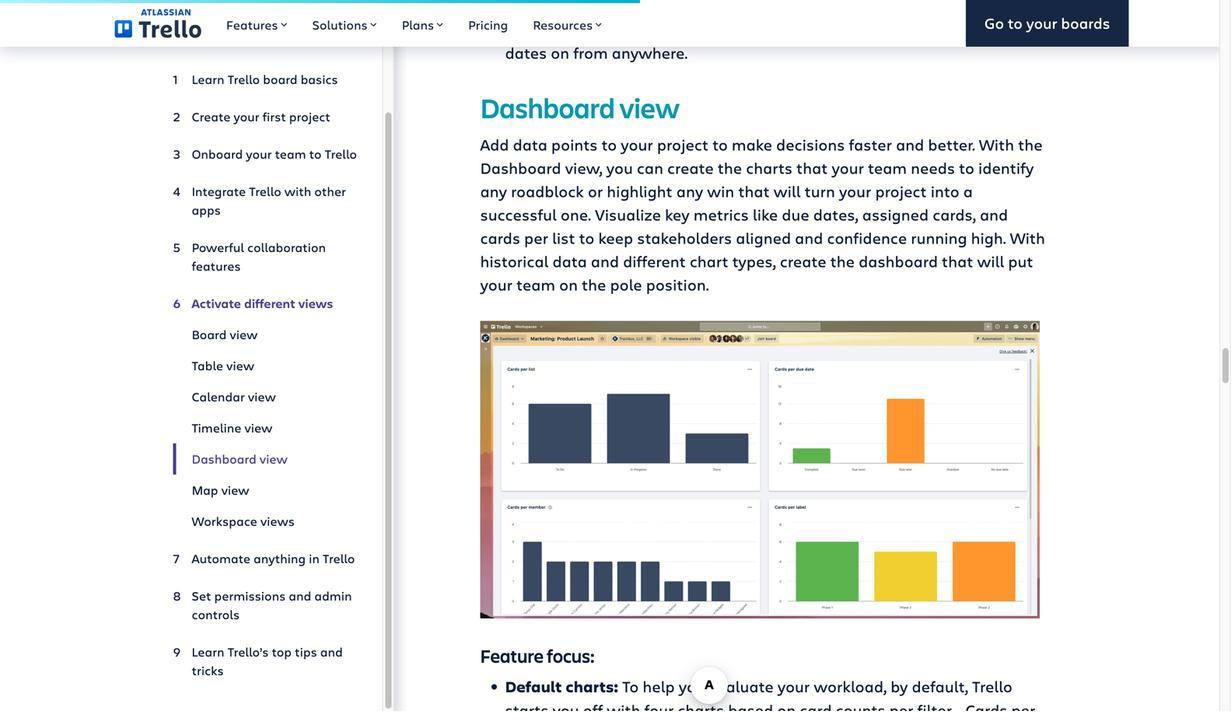 Task type: locate. For each thing, give the bounding box(es) containing it.
can inside the timeline view works really well in your trello app so you can keep track of and update dates on from anywhere.
[[816, 19, 843, 40]]

per down the by
[[890, 700, 914, 711]]

with
[[979, 134, 1015, 155], [1010, 227, 1046, 248]]

per inside dashboard view add data points to your project to make decisions faster and better. with the dashboard view, you can create the charts that your team needs to identify any roadblock or highlight any win that will turn your project into a successful one. visualize key metrics like due dates, assigned cards, and cards per list to keep stakeholders aligned and confidence running high. with historical data and different chart types, create the dashboard that will put your team on the pole position.
[[524, 227, 549, 248]]

trello left the app
[[688, 19, 728, 40]]

due
[[782, 204, 810, 225]]

charts
[[746, 157, 793, 178], [678, 700, 725, 711]]

0 horizontal spatial keep
[[599, 227, 634, 248]]

getting started with trello
[[173, 2, 336, 51]]

view for dashboard view add data points to your project to make decisions faster and better. with the dashboard view, you can create the charts that your team needs to identify any roadblock or highlight any win that will turn your project into a successful one. visualize key metrics like due dates, assigned cards, and cards per list to keep stakeholders aligned and confidence running high. with historical data and different chart types, create the dashboard that will put your team on the pole position.
[[620, 89, 680, 126]]

first
[[263, 108, 286, 125]]

that down decisions
[[797, 157, 828, 178]]

with up identify
[[979, 134, 1015, 155]]

on left card
[[778, 700, 796, 711]]

to right go
[[1008, 13, 1023, 33]]

onboard your team to trello
[[192, 145, 357, 162]]

with inside integrate trello with other apps
[[285, 183, 311, 200]]

2 vertical spatial on
[[778, 700, 796, 711]]

types,
[[733, 251, 776, 272]]

automate
[[192, 550, 251, 567]]

so
[[765, 19, 782, 40]]

1 vertical spatial data
[[553, 251, 587, 272]]

trello down getting
[[173, 26, 218, 51]]

with left other
[[285, 183, 311, 200]]

based
[[728, 700, 774, 711]]

to
[[1008, 13, 1023, 33], [602, 134, 617, 155], [713, 134, 728, 155], [309, 145, 322, 162], [959, 157, 975, 178], [579, 227, 595, 248]]

your inside onboard your team to trello link
[[246, 145, 272, 162]]

different up board view link
[[244, 295, 296, 312]]

view up update
[[966, 0, 1001, 16]]

1 vertical spatial keep
[[599, 227, 634, 248]]

views down map view link
[[261, 513, 295, 529]]

you up 'highlight'
[[607, 157, 633, 178]]

1 horizontal spatial project
[[657, 134, 709, 155]]

view right board
[[230, 326, 258, 343]]

view inside timeline view link
[[245, 419, 273, 436]]

with right "started"
[[299, 2, 336, 26]]

0 horizontal spatial team
[[275, 145, 306, 162]]

team down the first
[[275, 145, 306, 162]]

create up win
[[668, 157, 714, 178]]

1 horizontal spatial that
[[797, 157, 828, 178]]

view inside board view link
[[230, 326, 258, 343]]

collaboration
[[247, 239, 326, 256]]

view inside dashboard view add data points to your project to make decisions faster and better. with the dashboard view, you can create the charts that your team needs to identify any roadblock or highlight any win that will turn your project into a successful one. visualize key metrics like due dates, assigned cards, and cards per list to keep stakeholders aligned and confidence running high. with historical data and different chart types, create the dashboard that will put your team on the pole position.
[[620, 89, 680, 126]]

view inside dashboard view link
[[260, 450, 288, 467]]

view for timeline view
[[245, 419, 273, 436]]

with up the put on the top right
[[1010, 227, 1046, 248]]

0 horizontal spatial data
[[513, 134, 548, 155]]

trello inside integrate trello with other apps
[[249, 183, 281, 200]]

activate different views
[[192, 295, 333, 312]]

and
[[945, 19, 973, 40], [896, 134, 925, 155], [980, 204, 1009, 225], [795, 227, 824, 248], [591, 251, 619, 272], [289, 587, 311, 604], [320, 643, 343, 660]]

you down default charts:
[[553, 700, 579, 711]]

to up other
[[309, 145, 322, 162]]

1 horizontal spatial keep
[[847, 19, 882, 40]]

boards
[[1062, 13, 1111, 33]]

workspace
[[192, 513, 257, 529]]

you right so
[[786, 19, 812, 40]]

in right anything
[[309, 550, 320, 567]]

cards
[[480, 227, 521, 248]]

atlassian trello image
[[115, 9, 201, 38]]

1 vertical spatial create
[[780, 251, 827, 272]]

0 vertical spatial create
[[668, 157, 714, 178]]

view inside the timeline view works really well in your trello app so you can keep track of and update dates on from anywhere.
[[966, 0, 1001, 16]]

0 vertical spatial different
[[623, 251, 686, 272]]

1 vertical spatial different
[[244, 295, 296, 312]]

0 vertical spatial charts
[[746, 157, 793, 178]]

learn trello's top tips and tricks
[[192, 643, 343, 679]]

and inside set permissions and admin controls
[[289, 587, 311, 604]]

0 vertical spatial on
[[551, 42, 570, 63]]

timeline
[[900, 0, 963, 16], [192, 419, 241, 436]]

dashboard view add data points to your project to make decisions faster and better. with the dashboard view, you can create the charts that your team needs to identify any roadblock or highlight any win that will turn your project into a successful one. visualize key metrics like due dates, assigned cards, and cards per list to keep stakeholders aligned and confidence running high. with historical data and different chart types, create the dashboard that will put your team on the pole position.
[[480, 89, 1046, 295]]

a
[[964, 181, 973, 202]]

onboard
[[192, 145, 243, 162]]

and right tips
[[320, 643, 343, 660]]

1 vertical spatial on
[[559, 274, 578, 295]]

the up identify
[[1019, 134, 1043, 155]]

keep down visualize on the top of the page
[[599, 227, 634, 248]]

an image showing the dashboard view of a trello board image
[[480, 321, 1040, 619]]

solutions button
[[300, 0, 390, 47]]

successful
[[480, 204, 557, 225]]

view for table view
[[226, 357, 254, 374]]

view,
[[565, 157, 603, 178]]

2 learn from the top
[[192, 643, 225, 660]]

pricing
[[468, 16, 508, 33]]

learn trello board basics link
[[173, 64, 358, 95]]

0 vertical spatial project
[[289, 108, 331, 125]]

filter
[[918, 700, 952, 711]]

0 horizontal spatial timeline
[[192, 419, 241, 436]]

with inside getting started with trello
[[299, 2, 336, 26]]

1 horizontal spatial any
[[677, 181, 704, 202]]

app
[[732, 19, 761, 40]]

2 horizontal spatial team
[[868, 157, 907, 178]]

needs
[[911, 157, 956, 178]]

1 vertical spatial will
[[978, 251, 1005, 272]]

1 horizontal spatial per
[[890, 700, 914, 711]]

any up key
[[677, 181, 704, 202]]

1 vertical spatial per
[[890, 700, 914, 711]]

board view
[[192, 326, 258, 343]]

integrate trello with other apps
[[192, 183, 346, 218]]

learn inside learn trello's top tips and tricks
[[192, 643, 225, 660]]

1 vertical spatial with
[[285, 183, 311, 200]]

your down create your first project
[[246, 145, 272, 162]]

dashboard up points
[[480, 89, 615, 126]]

charts right four
[[678, 700, 725, 711]]

keep down the
[[847, 19, 882, 40]]

dashboard down add
[[480, 157, 561, 178]]

and right of
[[945, 19, 973, 40]]

and up the pole
[[591, 251, 619, 272]]

on inside to help you evaluate your workload, by default, trello starts you off with four charts based on card counts per filter - cards pe
[[778, 700, 796, 711]]

started
[[237, 2, 296, 26]]

data down list
[[553, 251, 587, 272]]

learn for learn trello board basics
[[192, 71, 225, 88]]

workspace views
[[192, 513, 295, 529]]

2 vertical spatial dashboard
[[192, 450, 257, 467]]

of
[[927, 19, 941, 40]]

charts down make
[[746, 157, 793, 178]]

in up anywhere.
[[635, 19, 648, 40]]

board
[[192, 326, 227, 343]]

your up card
[[778, 676, 810, 697]]

key
[[665, 204, 690, 225]]

team down historical
[[517, 274, 556, 295]]

0 vertical spatial views
[[299, 295, 333, 312]]

plans button
[[390, 0, 456, 47]]

1 vertical spatial learn
[[192, 643, 225, 660]]

on down really
[[551, 42, 570, 63]]

1 vertical spatial dashboard
[[480, 157, 561, 178]]

view down calendar view link on the left bottom of the page
[[245, 419, 273, 436]]

your down faster
[[832, 157, 864, 178]]

view inside calendar view link
[[248, 388, 276, 405]]

0 horizontal spatial can
[[637, 157, 664, 178]]

any
[[480, 181, 507, 202], [677, 181, 704, 202]]

and up "needs" at the right
[[896, 134, 925, 155]]

2 vertical spatial that
[[942, 251, 974, 272]]

your up anywhere.
[[652, 19, 684, 40]]

you
[[786, 19, 812, 40], [607, 157, 633, 178], [679, 676, 706, 697], [553, 700, 579, 711]]

view for map view
[[221, 482, 249, 498]]

permissions
[[214, 587, 286, 604]]

features
[[226, 16, 278, 33]]

1 horizontal spatial charts
[[746, 157, 793, 178]]

1 horizontal spatial different
[[623, 251, 686, 272]]

project right the first
[[289, 108, 331, 125]]

view inside map view link
[[221, 482, 249, 498]]

1 horizontal spatial will
[[978, 251, 1005, 272]]

identify
[[979, 157, 1034, 178]]

that up like
[[739, 181, 770, 202]]

trello
[[688, 19, 728, 40], [173, 26, 218, 51], [228, 71, 260, 88], [325, 145, 357, 162], [249, 183, 281, 200], [323, 550, 355, 567], [973, 676, 1013, 697]]

any up successful
[[480, 181, 507, 202]]

faster
[[849, 134, 892, 155]]

0 horizontal spatial that
[[739, 181, 770, 202]]

go to your boards
[[985, 13, 1111, 33]]

keep inside the timeline view works really well in your trello app so you can keep track of and update dates on from anywhere.
[[847, 19, 882, 40]]

timeline up of
[[900, 0, 963, 16]]

views
[[299, 295, 333, 312], [261, 513, 295, 529]]

team down faster
[[868, 157, 907, 178]]

1 horizontal spatial timeline
[[900, 0, 963, 16]]

getting
[[173, 2, 234, 26]]

0 vertical spatial keep
[[847, 19, 882, 40]]

dashboard
[[480, 89, 615, 126], [480, 157, 561, 178], [192, 450, 257, 467]]

board
[[263, 71, 298, 88]]

well
[[599, 19, 631, 40]]

1 horizontal spatial can
[[816, 19, 843, 40]]

create down aligned
[[780, 251, 827, 272]]

0 horizontal spatial in
[[309, 550, 320, 567]]

trello up the cards at bottom
[[973, 676, 1013, 697]]

dashboard for dashboard view add data points to your project to make decisions faster and better. with the dashboard view, you can create the charts that your team needs to identify any roadblock or highlight any win that will turn your project into a successful one. visualize key metrics like due dates, assigned cards, and cards per list to keep stakeholders aligned and confidence running high. with historical data and different chart types, create the dashboard that will put your team on the pole position.
[[480, 89, 615, 126]]

1 learn from the top
[[192, 71, 225, 88]]

per left list
[[524, 227, 549, 248]]

dashboard up map view
[[192, 450, 257, 467]]

different inside dashboard view add data points to your project to make decisions faster and better. with the dashboard view, you can create the charts that your team needs to identify any roadblock or highlight any win that will turn your project into a successful one. visualize key metrics like due dates, assigned cards, and cards per list to keep stakeholders aligned and confidence running high. with historical data and different chart types, create the dashboard that will put your team on the pole position.
[[623, 251, 686, 272]]

0 horizontal spatial charts
[[678, 700, 725, 711]]

1 vertical spatial that
[[739, 181, 770, 202]]

1 vertical spatial can
[[637, 157, 664, 178]]

learn up the "create"
[[192, 71, 225, 88]]

0 vertical spatial with
[[979, 134, 1015, 155]]

-
[[956, 700, 962, 711]]

map view link
[[173, 475, 358, 506]]

can right so
[[816, 19, 843, 40]]

view for board view
[[230, 326, 258, 343]]

view up 'calendar view'
[[226, 357, 254, 374]]

and left the admin
[[289, 587, 311, 604]]

your down historical
[[480, 274, 513, 295]]

and up high.
[[980, 204, 1009, 225]]

per
[[524, 227, 549, 248], [890, 700, 914, 711]]

0 horizontal spatial create
[[668, 157, 714, 178]]

will down high.
[[978, 251, 1005, 272]]

create your first project link
[[173, 101, 358, 132]]

2 horizontal spatial that
[[942, 251, 974, 272]]

can up 'highlight'
[[637, 157, 664, 178]]

on down list
[[559, 274, 578, 295]]

view down timeline view link at bottom left
[[260, 450, 288, 467]]

timeline down calendar
[[192, 419, 241, 436]]

0 horizontal spatial different
[[244, 295, 296, 312]]

will up due
[[774, 181, 801, 202]]

0 horizontal spatial will
[[774, 181, 801, 202]]

go
[[985, 13, 1005, 33]]

activate
[[192, 295, 241, 312]]

really
[[554, 19, 595, 40]]

powerful collaboration features link
[[173, 232, 358, 282]]

0 vertical spatial timeline
[[900, 0, 963, 16]]

view down table view link
[[248, 388, 276, 405]]

decisions
[[777, 134, 845, 155]]

0 vertical spatial with
[[299, 2, 336, 26]]

the up win
[[718, 157, 742, 178]]

view inside table view link
[[226, 357, 254, 374]]

and inside learn trello's top tips and tricks
[[320, 643, 343, 660]]

keep inside dashboard view add data points to your project to make decisions faster and better. with the dashboard view, you can create the charts that your team needs to identify any roadblock or highlight any win that will turn your project into a successful one. visualize key metrics like due dates, assigned cards, and cards per list to keep stakeholders aligned and confidence running high. with historical data and different chart types, create the dashboard that will put your team on the pole position.
[[599, 227, 634, 248]]

0 horizontal spatial any
[[480, 181, 507, 202]]

0 horizontal spatial project
[[289, 108, 331, 125]]

into
[[931, 181, 960, 202]]

0 horizontal spatial views
[[261, 513, 295, 529]]

basics
[[301, 71, 338, 88]]

plans
[[402, 16, 434, 33]]

learn up tricks
[[192, 643, 225, 660]]

2 vertical spatial with
[[607, 700, 641, 711]]

on inside dashboard view add data points to your project to make decisions faster and better. with the dashboard view, you can create the charts that your team needs to identify any roadblock or highlight any win that will turn your project into a successful one. visualize key metrics like due dates, assigned cards, and cards per list to keep stakeholders aligned and confidence running high. with historical data and different chart types, create the dashboard that will put your team on the pole position.
[[559, 274, 578, 295]]

different up position.
[[623, 251, 686, 272]]

data right add
[[513, 134, 548, 155]]

by
[[891, 676, 908, 697]]

1 vertical spatial timeline
[[192, 419, 241, 436]]

project up "assigned"
[[876, 181, 927, 202]]

trello up the admin
[[323, 550, 355, 567]]

roadblock
[[511, 181, 584, 202]]

0 vertical spatial dashboard
[[480, 89, 615, 126]]

solutions
[[312, 16, 368, 33]]

0 vertical spatial can
[[816, 19, 843, 40]]

1 vertical spatial in
[[309, 550, 320, 567]]

create
[[668, 157, 714, 178], [780, 251, 827, 272]]

view right map
[[221, 482, 249, 498]]

views up board view link
[[299, 295, 333, 312]]

2 any from the left
[[677, 181, 704, 202]]

that down running
[[942, 251, 974, 272]]

0 vertical spatial learn
[[192, 71, 225, 88]]

your left boards
[[1027, 13, 1058, 33]]

with down to
[[607, 700, 641, 711]]

2 horizontal spatial project
[[876, 181, 927, 202]]

trello inside to help you evaluate your workload, by default, trello starts you off with four charts based on card counts per filter - cards pe
[[973, 676, 1013, 697]]

1 horizontal spatial in
[[635, 19, 648, 40]]

put
[[1009, 251, 1034, 272]]

that
[[797, 157, 828, 178], [739, 181, 770, 202], [942, 251, 974, 272]]

view down anywhere.
[[620, 89, 680, 126]]

0 vertical spatial per
[[524, 227, 549, 248]]

your left the first
[[234, 108, 260, 125]]

project up win
[[657, 134, 709, 155]]

0 vertical spatial in
[[635, 19, 648, 40]]

0 horizontal spatial per
[[524, 227, 549, 248]]

1 vertical spatial charts
[[678, 700, 725, 711]]

trello down onboard your team to trello link
[[249, 183, 281, 200]]

project
[[289, 108, 331, 125], [657, 134, 709, 155], [876, 181, 927, 202]]

on
[[551, 42, 570, 63], [559, 274, 578, 295], [778, 700, 796, 711]]



Task type: vqa. For each thing, say whether or not it's contained in the screenshot.
be
no



Task type: describe. For each thing, give the bounding box(es) containing it.
tips
[[295, 643, 317, 660]]

assigned
[[863, 204, 929, 225]]

the
[[871, 0, 897, 16]]

learn trello's top tips and tricks link
[[173, 636, 358, 686]]

like
[[753, 204, 778, 225]]

your inside the timeline view works really well in your trello app so you can keep track of and update dates on from anywhere.
[[652, 19, 684, 40]]

position.
[[646, 274, 709, 295]]

to up view,
[[602, 134, 617, 155]]

apps
[[192, 202, 221, 218]]

evaluate
[[709, 676, 774, 697]]

historical
[[480, 251, 549, 272]]

the down confidence
[[831, 251, 855, 272]]

dates
[[505, 42, 547, 63]]

trello's
[[228, 643, 269, 660]]

onboard your team to trello link
[[173, 138, 358, 170]]

1 vertical spatial with
[[1010, 227, 1046, 248]]

on inside the timeline view works really well in your trello app so you can keep track of and update dates on from anywhere.
[[551, 42, 570, 63]]

win
[[707, 181, 735, 202]]

with inside to help you evaluate your workload, by default, trello starts you off with four charts based on card counts per filter - cards pe
[[607, 700, 641, 711]]

resources button
[[521, 0, 615, 47]]

aligned
[[736, 227, 791, 248]]

controls
[[192, 606, 240, 623]]

you inside dashboard view add data points to your project to make decisions faster and better. with the dashboard view, you can create the charts that your team needs to identify any roadblock or highlight any win that will turn your project into a successful one. visualize key metrics like due dates, assigned cards, and cards per list to keep stakeholders aligned and confidence running high. with historical data and different chart types, create the dashboard that will put your team on the pole position.
[[607, 157, 633, 178]]

one.
[[561, 204, 591, 225]]

automate anything in trello
[[192, 550, 355, 567]]

your inside go to your boards link
[[1027, 13, 1058, 33]]

card
[[800, 700, 832, 711]]

to left make
[[713, 134, 728, 155]]

0 vertical spatial that
[[797, 157, 828, 178]]

table
[[192, 357, 223, 374]]

1 vertical spatial views
[[261, 513, 295, 529]]

dashboard for dashboard view
[[192, 450, 257, 467]]

help
[[643, 676, 675, 697]]

can inside dashboard view add data points to your project to make decisions faster and better. with the dashboard view, you can create the charts that your team needs to identify any roadblock or highlight any win that will turn your project into a successful one. visualize key metrics like due dates, assigned cards, and cards per list to keep stakeholders aligned and confidence running high. with historical data and different chart types, create the dashboard that will put your team on the pole position.
[[637, 157, 664, 178]]

create
[[192, 108, 231, 125]]

timeline view
[[192, 419, 273, 436]]

list
[[552, 227, 575, 248]]

cards
[[966, 700, 1008, 711]]

anywhere.
[[612, 42, 688, 63]]

default,
[[912, 676, 969, 697]]

add
[[480, 134, 509, 155]]

trello up other
[[325, 145, 357, 162]]

integrate trello with other apps link
[[173, 176, 358, 226]]

charts inside dashboard view add data points to your project to make decisions faster and better. with the dashboard view, you can create the charts that your team needs to identify any roadblock or highlight any win that will turn your project into a successful one. visualize key metrics like due dates, assigned cards, and cards per list to keep stakeholders aligned and confidence running high. with historical data and different chart types, create the dashboard that will put your team on the pole position.
[[746, 157, 793, 178]]

cards,
[[933, 204, 976, 225]]

to
[[623, 676, 639, 697]]

your inside to help you evaluate your workload, by default, trello starts you off with four charts based on card counts per filter - cards pe
[[778, 676, 810, 697]]

top
[[272, 643, 292, 660]]

timeline inside the timeline view works really well in your trello app so you can keep track of and update dates on from anywhere.
[[900, 0, 963, 16]]

calendar view
[[192, 388, 276, 405]]

calendar
[[192, 388, 245, 405]]

map view
[[192, 482, 249, 498]]

0 vertical spatial will
[[774, 181, 801, 202]]

pricing link
[[456, 0, 521, 47]]

your up 'highlight'
[[621, 134, 653, 155]]

track
[[885, 19, 923, 40]]

turn
[[805, 181, 836, 202]]

to right list
[[579, 227, 595, 248]]

your inside create your first project link
[[234, 108, 260, 125]]

your up dates,
[[839, 181, 872, 202]]

board view link
[[173, 319, 358, 350]]

0 vertical spatial data
[[513, 134, 548, 155]]

works
[[505, 19, 550, 40]]

you inside the timeline view works really well in your trello app so you can keep track of and update dates on from anywhere.
[[786, 19, 812, 40]]

1 vertical spatial project
[[657, 134, 709, 155]]

activate different views link
[[173, 288, 358, 319]]

metrics
[[694, 204, 749, 225]]

per inside to help you evaluate your workload, by default, trello starts you off with four charts based on card counts per filter - cards pe
[[890, 700, 914, 711]]

create your first project
[[192, 108, 331, 125]]

learn trello board basics
[[192, 71, 338, 88]]

2 vertical spatial project
[[876, 181, 927, 202]]

workspace views link
[[173, 506, 358, 537]]

the left the pole
[[582, 274, 606, 295]]

update
[[977, 19, 1030, 40]]

visualize
[[595, 204, 661, 225]]

1 horizontal spatial data
[[553, 251, 587, 272]]

learn for learn trello's top tips and tricks
[[192, 643, 225, 660]]

default charts:
[[505, 676, 619, 697]]

with for trello
[[285, 183, 311, 200]]

view for calendar view
[[248, 388, 276, 405]]

to help you evaluate your workload, by default, trello starts you off with four charts based on card counts per filter - cards pe
[[505, 676, 1036, 711]]

make
[[732, 134, 773, 155]]

dashboard view
[[192, 450, 288, 467]]

table view
[[192, 357, 254, 374]]

running
[[911, 227, 968, 248]]

view for dashboard view
[[260, 450, 288, 467]]

admin
[[315, 587, 352, 604]]

page progress progress bar
[[0, 0, 640, 3]]

charts inside to help you evaluate your workload, by default, trello starts you off with four charts based on card counts per filter - cards pe
[[678, 700, 725, 711]]

focus:
[[547, 644, 595, 668]]

to up a
[[959, 157, 975, 178]]

points
[[552, 134, 598, 155]]

1 horizontal spatial team
[[517, 274, 556, 295]]

anything
[[254, 550, 306, 567]]

and inside the timeline view works really well in your trello app so you can keep track of and update dates on from anywhere.
[[945, 19, 973, 40]]

1 horizontal spatial views
[[299, 295, 333, 312]]

set permissions and admin controls
[[192, 587, 352, 623]]

features button
[[214, 0, 300, 47]]

and down due
[[795, 227, 824, 248]]

better.
[[929, 134, 976, 155]]

other
[[315, 183, 346, 200]]

or
[[588, 181, 603, 202]]

getting started with trello link
[[173, 2, 358, 58]]

automate anything in trello link
[[173, 543, 358, 574]]

different inside activate different views link
[[244, 295, 296, 312]]

four
[[645, 700, 674, 711]]

resources
[[533, 16, 593, 33]]

features
[[192, 258, 241, 274]]

set permissions and admin controls link
[[173, 580, 358, 630]]

high.
[[971, 227, 1007, 248]]

from
[[574, 42, 608, 63]]

feature
[[480, 644, 544, 668]]

table view link
[[173, 350, 358, 381]]

trello inside the timeline view works really well in your trello app so you can keep track of and update dates on from anywhere.
[[688, 19, 728, 40]]

trello left the board
[[228, 71, 260, 88]]

the timeline view works really well in your trello app so you can keep track of and update dates on from anywhere.
[[505, 0, 1030, 63]]

trello inside getting started with trello
[[173, 26, 218, 51]]

1 horizontal spatial create
[[780, 251, 827, 272]]

dashboard view link
[[173, 443, 358, 475]]

in inside the timeline view works really well in your trello app so you can keep track of and update dates on from anywhere.
[[635, 19, 648, 40]]

powerful
[[192, 239, 244, 256]]

with for started
[[299, 2, 336, 26]]

integrate
[[192, 183, 246, 200]]

calendar view link
[[173, 381, 358, 412]]

starts
[[505, 700, 549, 711]]

workload,
[[814, 676, 887, 697]]

1 any from the left
[[480, 181, 507, 202]]

you right help
[[679, 676, 706, 697]]



